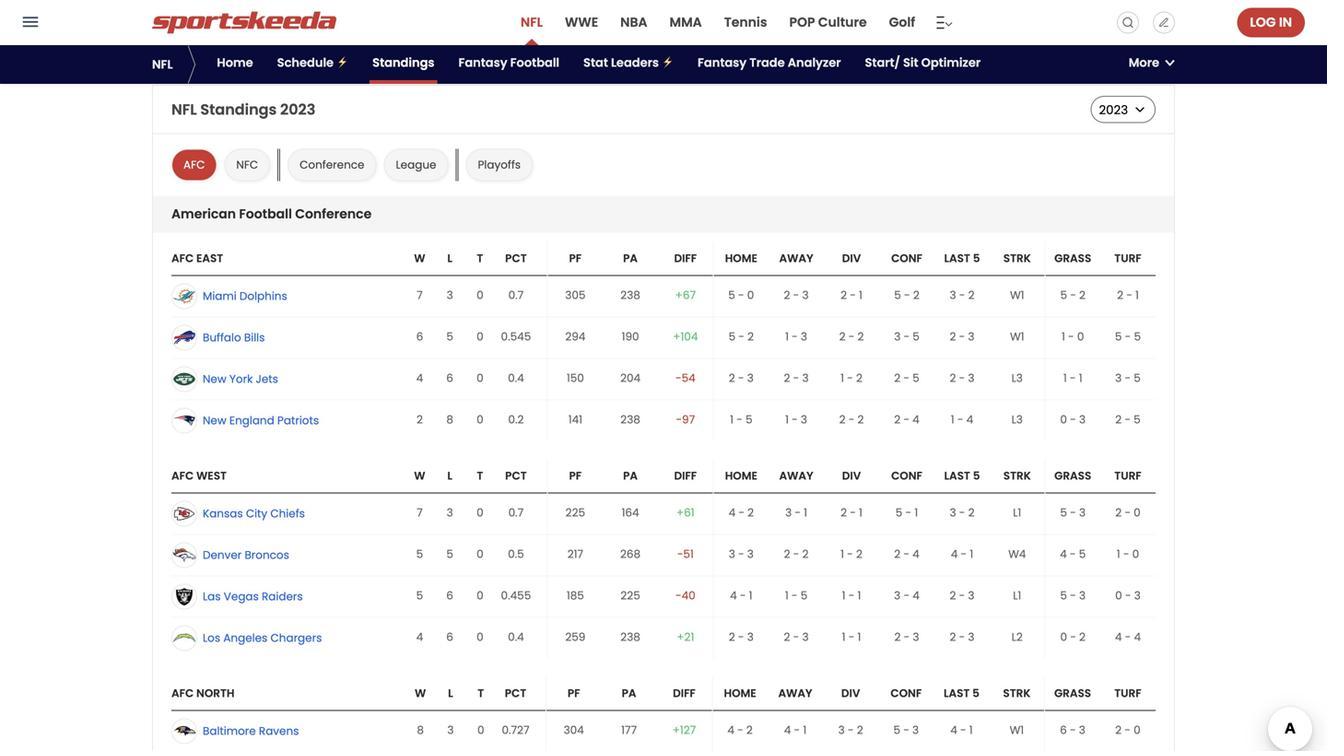 Task type: vqa. For each thing, say whether or not it's contained in the screenshot.


Task type: describe. For each thing, give the bounding box(es) containing it.
pf for 225
[[569, 468, 582, 483]]

1 horizontal spatial 225
[[621, 588, 640, 603]]

grass for 5 - 2
[[1054, 250, 1091, 266]]

las
[[203, 589, 221, 604]]

playoffs
[[478, 157, 521, 172]]

1 horizontal spatial 3 - 5
[[1115, 371, 1141, 386]]

294
[[565, 329, 586, 344]]

log
[[1250, 13, 1276, 31]]

analyzer
[[788, 54, 841, 71]]

fantasy football link
[[456, 45, 562, 84]]

afc for afc west
[[171, 468, 194, 483]]

2023
[[280, 99, 315, 120]]

log in
[[1250, 13, 1292, 31]]

ravens
[[259, 723, 299, 738]]

268
[[620, 547, 641, 562]]

0 horizontal spatial 225
[[566, 505, 585, 520]]

1 vertical spatial 1 - 0
[[1117, 547, 1139, 562]]

2 vertical spatial 3 - 2
[[838, 723, 863, 738]]

american football conference
[[171, 205, 372, 223]]

new york jets image
[[171, 366, 197, 392]]

51
[[683, 547, 694, 562]]

east
[[196, 250, 223, 266]]

w for 6
[[414, 250, 425, 266]]

3 - 4
[[894, 588, 920, 603]]

0.7 for 0.545
[[508, 288, 524, 303]]

185
[[567, 588, 584, 603]]

164
[[622, 505, 639, 520]]

turf for 5 - 3
[[1114, 468, 1142, 483]]

leaders
[[611, 54, 659, 71]]

sit
[[903, 54, 918, 71]]

home for 2 - 3
[[725, 250, 757, 266]]

standings link
[[370, 45, 437, 84]]

238 for +21
[[621, 630, 640, 645]]

190
[[622, 329, 639, 344]]

-54
[[675, 371, 695, 386]]

0.2
[[508, 412, 524, 427]]

home link
[[214, 45, 256, 84]]

las vegas raiders link
[[171, 584, 303, 609]]

los angeles chargers image
[[171, 625, 197, 651]]

4 - 2 for 3 - 1
[[729, 505, 754, 520]]

3 - 2 for 4
[[950, 505, 975, 520]]

1 - 3 for 5
[[785, 412, 807, 427]]

1 vertical spatial 0 - 3
[[1115, 588, 1141, 603]]

baltimore ravens image
[[171, 718, 197, 744]]

pa for 164
[[623, 468, 638, 483]]

kansas city chiefs
[[203, 506, 305, 521]]

5 - 3 for 2
[[1060, 505, 1086, 520]]

chiefs
[[270, 506, 305, 521]]

259
[[565, 630, 586, 645]]

177
[[621, 723, 637, 738]]

l for 5
[[447, 468, 452, 483]]

w4
[[1008, 547, 1026, 562]]

0 horizontal spatial 0 - 3
[[1060, 412, 1086, 427]]

pf for 305
[[569, 250, 582, 266]]

standings up "nfl standings 2023"
[[218, 64, 274, 79]]

l for 6
[[447, 250, 452, 266]]

nfl up 'afc' link
[[171, 99, 197, 120]]

home icon image
[[152, 66, 163, 76]]

3 w from the top
[[415, 685, 426, 701]]

div for 5 - 2
[[842, 250, 861, 266]]

nfl standings 2023
[[171, 99, 315, 120]]

diff for +61
[[674, 468, 697, 483]]

5 - 3 for 0
[[1060, 588, 1086, 603]]

204
[[620, 371, 641, 386]]

start/
[[865, 54, 900, 71]]

2 vertical spatial 2 - 2
[[784, 547, 809, 562]]

1 - 1 for 2 - 3
[[842, 630, 861, 645]]

las vegas raiders
[[203, 589, 303, 604]]

1 - 1 for 3 - 4
[[842, 588, 861, 603]]

culture
[[818, 13, 867, 31]]

+127
[[672, 723, 696, 738]]

last 5 for 1
[[944, 468, 980, 483]]

patriots
[[277, 413, 319, 428]]

home
[[217, 54, 253, 71]]

w1 for 2
[[1010, 288, 1024, 303]]

wwe link
[[563, 0, 600, 45]]

wwe
[[565, 13, 598, 31]]

fantasy trade analyzer
[[698, 54, 841, 71]]

1 - 2 for 2 - 4
[[841, 547, 863, 562]]

0 vertical spatial 3 - 5
[[894, 329, 920, 344]]

last for 3
[[944, 685, 970, 701]]

6 for 259
[[446, 630, 453, 645]]

+104
[[673, 329, 698, 344]]

t for 0.5
[[477, 468, 483, 483]]

nba
[[620, 13, 647, 31]]

2 - 2 for 2 - 4
[[839, 412, 864, 427]]

chargers
[[270, 630, 322, 645]]

sportskeeda logo image
[[152, 12, 336, 34]]

4 - 4
[[1115, 630, 1141, 645]]

grass for 5 - 3
[[1054, 468, 1091, 483]]

kansas city chiefs link
[[171, 501, 305, 527]]

new england patriots
[[203, 413, 319, 428]]

2 - 2 for 3 - 5
[[839, 329, 864, 344]]

turf for 6 - 3
[[1114, 685, 1141, 701]]

-40
[[675, 588, 695, 603]]

1 vertical spatial 1 - 5
[[785, 588, 808, 603]]

0.545
[[501, 329, 531, 344]]

league
[[396, 157, 436, 172]]

home for 4 - 1
[[724, 685, 756, 701]]

diff for +127
[[673, 685, 696, 701]]

0 vertical spatial 1 - 1
[[1063, 371, 1082, 386]]

denver broncos link
[[171, 542, 289, 568]]

0 horizontal spatial 8
[[417, 723, 424, 738]]

england
[[229, 413, 274, 428]]

pct for 304
[[505, 685, 526, 701]]

tennis link
[[722, 0, 769, 45]]

baltimore ravens link
[[171, 718, 299, 744]]

start/ sit optimizer
[[865, 54, 981, 71]]

standings down home link
[[200, 99, 277, 120]]

nfc link
[[224, 149, 270, 181]]

turf for 5 - 2
[[1114, 250, 1142, 266]]

last 5 for 2
[[944, 250, 980, 266]]

stat
[[583, 54, 608, 71]]

nba link
[[619, 0, 649, 45]]

1 vertical spatial conference
[[295, 205, 372, 223]]

bills
[[244, 330, 265, 345]]

stat leaders ⚡
[[583, 54, 674, 71]]

2 - 0 for 5 - 3
[[1115, 505, 1141, 520]]

l3 for 3
[[1012, 371, 1023, 386]]

north
[[196, 685, 235, 701]]

1 - 2 for 2 - 5
[[841, 371, 863, 386]]

3 - 2 for 2
[[950, 288, 975, 303]]

baltimore
[[203, 723, 256, 738]]

238 for -97
[[621, 412, 640, 427]]

more
[[1129, 54, 1159, 71]]

0.4 for 259
[[508, 630, 524, 645]]

diff for +67
[[674, 250, 697, 266]]

away for 3
[[779, 468, 813, 483]]

2 vertical spatial t
[[478, 685, 484, 701]]

0 horizontal spatial 1 - 0
[[1062, 329, 1084, 344]]

home for 3 - 1
[[725, 468, 757, 483]]

mma link
[[668, 0, 704, 45]]

last for 1
[[944, 468, 970, 483]]

denver broncos
[[203, 547, 289, 562]]

miami dolphins link
[[171, 283, 287, 309]]

strk for 5 - 3
[[1003, 468, 1031, 483]]

strk for 5 - 2
[[1003, 250, 1031, 266]]

0.455
[[501, 588, 531, 603]]

american
[[171, 205, 236, 223]]

w1 for 3
[[1010, 329, 1024, 344]]

⚡ inside 'link'
[[662, 54, 674, 71]]

fantasy trade analyzer link
[[695, 45, 844, 84]]

l3 for 4
[[1012, 412, 1023, 427]]

div for 5 - 1
[[842, 468, 861, 483]]

in
[[1279, 13, 1292, 31]]

2 horizontal spatial 5 - 2
[[1060, 288, 1086, 303]]

schedule ⚡
[[277, 54, 349, 71]]

las vegas raiders image
[[171, 584, 197, 609]]

baltimore ravens
[[203, 723, 299, 738]]

l1 for 3
[[1013, 588, 1021, 603]]

2 vertical spatial 5 - 3
[[893, 723, 919, 738]]

miami dolphins image
[[171, 283, 197, 309]]

strk for 6 - 3
[[1003, 685, 1031, 701]]

afc for afc
[[183, 157, 205, 172]]

golf
[[889, 13, 915, 31]]



Task type: locate. For each thing, give the bounding box(es) containing it.
1 horizontal spatial nfl link
[[519, 0, 545, 45]]

0 vertical spatial 1 - 2
[[841, 371, 863, 386]]

0 vertical spatial strk
[[1003, 250, 1031, 266]]

1 vertical spatial 4 - 2
[[727, 723, 753, 738]]

1 vertical spatial w
[[414, 468, 425, 483]]

1 1 - 3 from the top
[[785, 329, 807, 344]]

1 vertical spatial 0.7
[[508, 505, 524, 520]]

new for new york jets
[[203, 371, 226, 386]]

t
[[477, 250, 483, 266], [477, 468, 483, 483], [478, 685, 484, 701]]

1 7 from the top
[[417, 288, 423, 303]]

0.7 for 0.5
[[508, 505, 524, 520]]

2 - 1 for w1
[[841, 288, 863, 303]]

broncos
[[245, 547, 289, 562]]

new england patriots image
[[171, 408, 197, 433]]

pf up the 304
[[568, 685, 580, 701]]

chevron down image
[[1165, 59, 1175, 66]]

225 down 268
[[621, 588, 640, 603]]

0 vertical spatial new
[[203, 371, 226, 386]]

denver
[[203, 547, 242, 562]]

fantasy
[[458, 54, 507, 71], [698, 54, 747, 71]]

0 - 3
[[1060, 412, 1086, 427], [1115, 588, 1141, 603]]

4 - 2 up 3 - 3
[[729, 505, 754, 520]]

3 - 1
[[785, 505, 807, 520]]

football for fantasy
[[510, 54, 559, 71]]

0.7 up 0.545
[[508, 288, 524, 303]]

-97
[[676, 412, 695, 427]]

l1 for 2
[[1013, 505, 1021, 520]]

diff
[[674, 250, 697, 266], [674, 468, 697, 483], [673, 685, 696, 701]]

1 vertical spatial l1
[[1013, 588, 1021, 603]]

conf for 1
[[891, 468, 922, 483]]

1 new from the top
[[203, 371, 226, 386]]

fantasy for fantasy football
[[458, 54, 507, 71]]

last for 2
[[944, 250, 970, 266]]

1 - 0 right 4 - 5 at bottom right
[[1117, 547, 1139, 562]]

afc north
[[171, 685, 235, 701]]

w1 for 1
[[1010, 723, 1024, 738]]

fantasy football
[[458, 54, 559, 71]]

1 vertical spatial last
[[944, 468, 970, 483]]

schedule ⚡ link
[[274, 45, 351, 84]]

1 turf from the top
[[1114, 250, 1142, 266]]

1 vertical spatial diff
[[674, 468, 697, 483]]

0 vertical spatial l
[[447, 250, 452, 266]]

pf for 304
[[568, 685, 580, 701]]

2 - 4 for 2 - 2
[[894, 412, 920, 427]]

1 vertical spatial new
[[203, 413, 226, 428]]

0 vertical spatial pf
[[569, 250, 582, 266]]

fantasy inside 'link'
[[698, 54, 747, 71]]

pf up 305
[[569, 250, 582, 266]]

7 for 6
[[417, 288, 423, 303]]

buffalo bills image
[[171, 325, 197, 350]]

238 for +67
[[621, 288, 640, 303]]

1 1 - 2 from the top
[[841, 371, 863, 386]]

pct up 0.545
[[505, 250, 527, 266]]

217
[[567, 547, 583, 562]]

conf for 3
[[891, 685, 922, 701]]

97
[[682, 412, 695, 427]]

1 w1 from the top
[[1010, 288, 1024, 303]]

new left york
[[203, 371, 226, 386]]

vegas
[[224, 589, 259, 604]]

1 l3 from the top
[[1012, 371, 1023, 386]]

away for 2
[[779, 250, 813, 266]]

1 vertical spatial nfl link
[[182, 64, 200, 80]]

2 - 4
[[894, 412, 920, 427], [894, 547, 920, 562]]

conference down conference link
[[295, 205, 372, 223]]

trade
[[749, 54, 785, 71]]

standings right schedule ⚡
[[372, 54, 435, 71]]

2 2 - 4 from the top
[[894, 547, 920, 562]]

7 for 5
[[417, 505, 423, 520]]

0 vertical spatial turf
[[1114, 250, 1142, 266]]

2 l3 from the top
[[1012, 412, 1023, 427]]

0 vertical spatial away
[[779, 250, 813, 266]]

3 - 5
[[894, 329, 920, 344], [1115, 371, 1141, 386]]

1 horizontal spatial 8
[[446, 412, 453, 427]]

0 vertical spatial 1 - 3
[[785, 329, 807, 344]]

afc left north at the left
[[171, 685, 194, 701]]

0 horizontal spatial nfl link
[[182, 64, 200, 80]]

238
[[621, 288, 640, 303], [621, 412, 640, 427], [621, 630, 640, 645]]

football down nfc link
[[239, 205, 292, 223]]

2 2 - 0 from the top
[[1115, 723, 1141, 738]]

0 vertical spatial 238
[[621, 288, 640, 303]]

last 5 for 3
[[944, 685, 980, 701]]

diff up the +61
[[674, 468, 697, 483]]

2 fantasy from the left
[[698, 54, 747, 71]]

0 horizontal spatial 2 - 5
[[894, 371, 919, 386]]

2 - 0 for 6 - 3
[[1115, 723, 1141, 738]]

new right new england patriots 'image'
[[203, 413, 226, 428]]

pop culture link
[[787, 0, 869, 45]]

1 vertical spatial t
[[477, 468, 483, 483]]

nfl right "home icon"
[[182, 64, 200, 79]]

0 vertical spatial 5 - 3
[[1060, 505, 1086, 520]]

raiders
[[262, 589, 303, 604]]

0 vertical spatial t
[[477, 250, 483, 266]]

0 vertical spatial home
[[725, 250, 757, 266]]

w
[[414, 250, 425, 266], [414, 468, 425, 483], [415, 685, 426, 701]]

54
[[682, 371, 695, 386]]

afc for afc north
[[171, 685, 194, 701]]

2 w from the top
[[414, 468, 425, 483]]

strk
[[1003, 250, 1031, 266], [1003, 468, 1031, 483], [1003, 685, 1031, 701]]

1 horizontal spatial 1 - 5
[[785, 588, 808, 603]]

0.7 up 0.5
[[508, 505, 524, 520]]

0 vertical spatial 2 - 0
[[1115, 505, 1141, 520]]

1 vertical spatial 2 - 0
[[1115, 723, 1141, 738]]

2 strk from the top
[[1003, 468, 1031, 483]]

conference
[[300, 157, 364, 172], [295, 205, 372, 223]]

1 - 5 right 97
[[730, 412, 752, 427]]

6 - 3
[[1060, 723, 1085, 738]]

0 vertical spatial 2 - 4
[[894, 412, 920, 427]]

pct down the 0.2 on the left of the page
[[505, 468, 527, 483]]

1 - 3 for 2
[[785, 329, 807, 344]]

1 - 5 down 3 - 1
[[785, 588, 808, 603]]

writers home image
[[1158, 17, 1169, 28]]

1 vertical spatial football
[[239, 205, 292, 223]]

afc west
[[171, 468, 227, 483]]

fantasy left trade
[[698, 54, 747, 71]]

afc for afc east
[[171, 250, 194, 266]]

2 vertical spatial l
[[448, 685, 453, 701]]

1 vertical spatial 1 - 1
[[842, 588, 861, 603]]

1 horizontal spatial fantasy
[[698, 54, 747, 71]]

4 - 2 right +127
[[727, 723, 753, 738]]

1 vertical spatial 0.4
[[508, 630, 524, 645]]

238 down 204
[[621, 412, 640, 427]]

1 vertical spatial 225
[[621, 588, 640, 603]]

0 - 2
[[1060, 630, 1086, 645]]

0 vertical spatial conference
[[300, 157, 364, 172]]

2 - 4 up 3 - 4
[[894, 547, 920, 562]]

afc left 'east'
[[171, 250, 194, 266]]

afc east
[[171, 250, 223, 266]]

2 0.7 from the top
[[508, 505, 524, 520]]

1 vertical spatial w1
[[1010, 329, 1024, 344]]

football left stat
[[510, 54, 559, 71]]

york
[[229, 371, 253, 386]]

2 - 4 for 1 - 2
[[894, 547, 920, 562]]

mma
[[670, 13, 702, 31]]

2 vertical spatial 1 - 1
[[842, 630, 861, 645]]

start/ sit optimizer link
[[862, 45, 983, 84]]

6 for 150
[[446, 371, 453, 386]]

0 vertical spatial conf
[[891, 250, 922, 266]]

list icon image
[[935, 12, 953, 34]]

afc left west at bottom
[[171, 468, 194, 483]]

6
[[416, 329, 423, 344], [446, 371, 453, 386], [446, 588, 453, 603], [446, 630, 453, 645], [1060, 723, 1067, 738]]

playoffs link
[[466, 149, 533, 181]]

1 238 from the top
[[621, 288, 640, 303]]

0.4 for 150
[[508, 371, 524, 386]]

0 vertical spatial l1
[[1013, 505, 1021, 520]]

1 vertical spatial 2 - 4
[[894, 547, 920, 562]]

log in link
[[1237, 8, 1305, 37]]

l1 down w4
[[1013, 588, 1021, 603]]

4 - 2 for 4 - 1
[[727, 723, 753, 738]]

2 - 4 left 1 - 4
[[894, 412, 920, 427]]

div for 5 - 3
[[841, 685, 860, 701]]

w for 5
[[414, 468, 425, 483]]

1 fantasy from the left
[[458, 54, 507, 71]]

afc
[[183, 157, 205, 172], [171, 250, 194, 266], [171, 468, 194, 483], [171, 685, 194, 701]]

nfl up fantasy football
[[521, 13, 543, 31]]

last 5
[[944, 250, 980, 266], [944, 468, 980, 483], [944, 685, 980, 701]]

0 vertical spatial w1
[[1010, 288, 1024, 303]]

2 1 - 3 from the top
[[785, 412, 807, 427]]

1 vertical spatial last 5
[[944, 468, 980, 483]]

238 right the 259
[[621, 630, 640, 645]]

new york jets
[[203, 371, 278, 386]]

new england patriots link
[[171, 408, 319, 433]]

0 vertical spatial 2 - 5
[[894, 371, 919, 386]]

pa up 190
[[623, 250, 638, 266]]

2 vertical spatial w1
[[1010, 723, 1024, 738]]

t for 0.545
[[477, 250, 483, 266]]

2 - 1
[[841, 288, 863, 303], [1117, 288, 1139, 303], [841, 505, 863, 520]]

0 vertical spatial nfl link
[[519, 0, 545, 45]]

conference down 2023
[[300, 157, 364, 172]]

304
[[564, 723, 584, 738]]

1 horizontal spatial 5 - 2
[[894, 288, 919, 303]]

1 vertical spatial 2 - 5
[[1115, 412, 1141, 427]]

pop culture
[[789, 13, 867, 31]]

fantasy for fantasy trade analyzer
[[698, 54, 747, 71]]

2 1 - 2 from the top
[[841, 547, 863, 562]]

0 vertical spatial pa
[[623, 250, 638, 266]]

2 vertical spatial diff
[[673, 685, 696, 701]]

3 w1 from the top
[[1010, 723, 1024, 738]]

2 l1 from the top
[[1013, 588, 1021, 603]]

kansas
[[203, 506, 243, 521]]

nfl link up fantasy football
[[519, 0, 545, 45]]

1 vertical spatial turf
[[1114, 468, 1142, 483]]

1 2 - 4 from the top
[[894, 412, 920, 427]]

2 7 from the top
[[417, 505, 423, 520]]

3 - 2
[[950, 288, 975, 303], [950, 505, 975, 520], [838, 723, 863, 738]]

1 vertical spatial 1 - 3
[[785, 412, 807, 427]]

0 vertical spatial div
[[842, 250, 861, 266]]

miami
[[203, 288, 237, 303]]

0 vertical spatial 0.4
[[508, 371, 524, 386]]

4 - 5
[[1060, 547, 1086, 562]]

l2
[[1012, 630, 1023, 645]]

pct up 0.727
[[505, 685, 526, 701]]

nfl left home link
[[152, 56, 173, 73]]

pa up 177
[[622, 685, 636, 701]]

1 ⚡ from the left
[[337, 54, 349, 71]]

1 - 0 left '5 - 5'
[[1062, 329, 1084, 344]]

kansas city chiefs image
[[171, 501, 197, 527]]

nfc
[[236, 157, 258, 172]]

2 - 3
[[784, 288, 809, 303], [950, 329, 975, 344], [729, 371, 754, 386], [784, 371, 809, 386], [950, 371, 975, 386], [950, 588, 975, 603], [729, 630, 754, 645], [784, 630, 809, 645], [894, 630, 919, 645], [950, 630, 975, 645]]

1 vertical spatial 3 - 2
[[950, 505, 975, 520]]

football for american
[[239, 205, 292, 223]]

buffalo
[[203, 330, 241, 345]]

1 - 3
[[785, 329, 807, 344], [785, 412, 807, 427]]

stat leaders ⚡ link
[[581, 45, 676, 84]]

1 vertical spatial 8
[[417, 723, 424, 738]]

3 238 from the top
[[621, 630, 640, 645]]

1 vertical spatial pf
[[569, 468, 582, 483]]

diff up +67
[[674, 250, 697, 266]]

+61
[[676, 505, 695, 520]]

0 horizontal spatial 5 - 2
[[729, 329, 754, 344]]

2 w1 from the top
[[1010, 329, 1024, 344]]

2 vertical spatial grass
[[1054, 685, 1091, 701]]

0 horizontal spatial 3 - 5
[[894, 329, 920, 344]]

3 strk from the top
[[1003, 685, 1031, 701]]

1 horizontal spatial 0 - 3
[[1115, 588, 1141, 603]]

2 vertical spatial pf
[[568, 685, 580, 701]]

away for 4
[[778, 685, 812, 701]]

1 - 4
[[951, 412, 973, 427]]

2 new from the top
[[203, 413, 226, 428]]

150
[[567, 371, 584, 386]]

0 vertical spatial 7
[[417, 288, 423, 303]]

0 vertical spatial 8
[[446, 412, 453, 427]]

nfl link right "home icon"
[[182, 64, 200, 80]]

jets
[[256, 371, 278, 386]]

2 vertical spatial pa
[[622, 685, 636, 701]]

1 2 - 0 from the top
[[1115, 505, 1141, 520]]

los
[[203, 630, 220, 645]]

pct for 305
[[505, 250, 527, 266]]

pct for 225
[[505, 468, 527, 483]]

0 vertical spatial 2 - 2
[[839, 329, 864, 344]]

1 vertical spatial away
[[779, 468, 813, 483]]

0
[[477, 288, 483, 303], [747, 288, 754, 303], [477, 329, 483, 344], [1077, 329, 1084, 344], [477, 371, 483, 386], [477, 412, 483, 427], [1060, 412, 1067, 427], [477, 505, 483, 520], [1134, 505, 1141, 520], [477, 547, 483, 562], [1132, 547, 1139, 562], [477, 588, 483, 603], [1115, 588, 1122, 603], [477, 630, 483, 645], [1060, 630, 1067, 645], [477, 723, 484, 738], [1134, 723, 1141, 738]]

w1
[[1010, 288, 1024, 303], [1010, 329, 1024, 344], [1010, 723, 1024, 738]]

0 horizontal spatial 1 - 5
[[730, 412, 752, 427]]

2 vertical spatial home
[[724, 685, 756, 701]]

denver broncos image
[[171, 542, 197, 568]]

diff up +127
[[673, 685, 696, 701]]

2 238 from the top
[[621, 412, 640, 427]]

1 vertical spatial 2 - 2
[[839, 412, 864, 427]]

6 for 185
[[446, 588, 453, 603]]

1 vertical spatial 1 - 2
[[841, 547, 863, 562]]

l1 up w4
[[1013, 505, 1021, 520]]

0.4 down 0.545
[[508, 371, 524, 386]]

los angeles chargers link
[[171, 625, 322, 651]]

225
[[566, 505, 585, 520], [621, 588, 640, 603]]

2 vertical spatial strk
[[1003, 685, 1031, 701]]

div
[[842, 250, 861, 266], [842, 468, 861, 483], [841, 685, 860, 701]]

grass
[[1054, 250, 1091, 266], [1054, 468, 1091, 483], [1054, 685, 1091, 701]]

nfl link
[[519, 0, 545, 45], [182, 64, 200, 80]]

⚡
[[337, 54, 349, 71], [662, 54, 674, 71]]

1 vertical spatial 3 - 5
[[1115, 371, 1141, 386]]

pa up 164
[[623, 468, 638, 483]]

1 w from the top
[[414, 250, 425, 266]]

1 vertical spatial strk
[[1003, 468, 1031, 483]]

0 vertical spatial 225
[[566, 505, 585, 520]]

1 vertical spatial home
[[725, 468, 757, 483]]

turf
[[1114, 250, 1142, 266], [1114, 468, 1142, 483], [1114, 685, 1141, 701]]

conf for 2
[[891, 250, 922, 266]]

new
[[203, 371, 226, 386], [203, 413, 226, 428]]

new for new england patriots
[[203, 413, 226, 428]]

1 horizontal spatial football
[[510, 54, 559, 71]]

afc up american
[[183, 157, 205, 172]]

0 horizontal spatial ⚡
[[337, 54, 349, 71]]

pf down 141
[[569, 468, 582, 483]]

conference link
[[288, 149, 376, 181]]

225 up the "217" on the bottom left of page
[[566, 505, 585, 520]]

pa for 177
[[622, 685, 636, 701]]

1 0.4 from the top
[[508, 371, 524, 386]]

⚡ right schedule
[[337, 54, 349, 71]]

pa for 238
[[623, 250, 638, 266]]

⚡ right leaders
[[662, 54, 674, 71]]

0.4 down 0.455
[[508, 630, 524, 645]]

fantasy right standings link on the top of the page
[[458, 54, 507, 71]]

3
[[447, 288, 453, 303], [802, 288, 809, 303], [950, 288, 956, 303], [801, 329, 807, 344], [894, 329, 901, 344], [968, 329, 975, 344], [747, 371, 754, 386], [802, 371, 809, 386], [968, 371, 975, 386], [1115, 371, 1122, 386], [801, 412, 807, 427], [1079, 412, 1086, 427], [447, 505, 453, 520], [785, 505, 792, 520], [950, 505, 956, 520], [1079, 505, 1086, 520], [729, 547, 735, 562], [747, 547, 754, 562], [894, 588, 901, 603], [968, 588, 975, 603], [1079, 588, 1086, 603], [1134, 588, 1141, 603], [747, 630, 754, 645], [802, 630, 809, 645], [913, 630, 919, 645], [968, 630, 975, 645], [447, 723, 454, 738], [838, 723, 845, 738], [912, 723, 919, 738], [1079, 723, 1085, 738]]

2 ⚡ from the left
[[662, 54, 674, 71]]

1 vertical spatial l3
[[1012, 412, 1023, 427]]

2 turf from the top
[[1114, 468, 1142, 483]]

0 vertical spatial 0.7
[[508, 288, 524, 303]]

2 0.4 from the top
[[508, 630, 524, 645]]

1 0.7 from the top
[[508, 288, 524, 303]]

0.4
[[508, 371, 524, 386], [508, 630, 524, 645]]

new york jets link
[[171, 366, 278, 392]]

0 horizontal spatial fantasy
[[458, 54, 507, 71]]

238 up 190
[[621, 288, 640, 303]]

0 vertical spatial 3 - 2
[[950, 288, 975, 303]]

1 vertical spatial grass
[[1054, 468, 1091, 483]]

1
[[859, 288, 863, 303], [1135, 288, 1139, 303], [785, 329, 789, 344], [1062, 329, 1065, 344], [841, 371, 844, 386], [1063, 371, 1067, 386], [1079, 371, 1082, 386], [730, 412, 734, 427], [785, 412, 789, 427], [951, 412, 954, 427], [804, 505, 807, 520], [859, 505, 863, 520], [915, 505, 918, 520], [841, 547, 844, 562], [970, 547, 973, 562], [1117, 547, 1120, 562], [749, 588, 752, 603], [785, 588, 789, 603], [842, 588, 846, 603], [858, 588, 861, 603], [842, 630, 846, 645], [858, 630, 861, 645], [803, 723, 807, 738], [969, 723, 973, 738]]

3 turf from the top
[[1114, 685, 1141, 701]]

1 l1 from the top
[[1013, 505, 1021, 520]]

buffalo bills link
[[171, 325, 265, 350]]

tennis
[[724, 13, 767, 31]]

0 vertical spatial last
[[944, 250, 970, 266]]

1 vertical spatial div
[[842, 468, 861, 483]]

grass for 6 - 3
[[1054, 685, 1091, 701]]

1 vertical spatial 7
[[417, 505, 423, 520]]

0 vertical spatial diff
[[674, 250, 697, 266]]

1 horizontal spatial ⚡
[[662, 54, 674, 71]]

2 - 1 for l1
[[841, 505, 863, 520]]

1 strk from the top
[[1003, 250, 1031, 266]]

pf
[[569, 250, 582, 266], [569, 468, 582, 483], [568, 685, 580, 701]]

0 vertical spatial 4 - 2
[[729, 505, 754, 520]]



